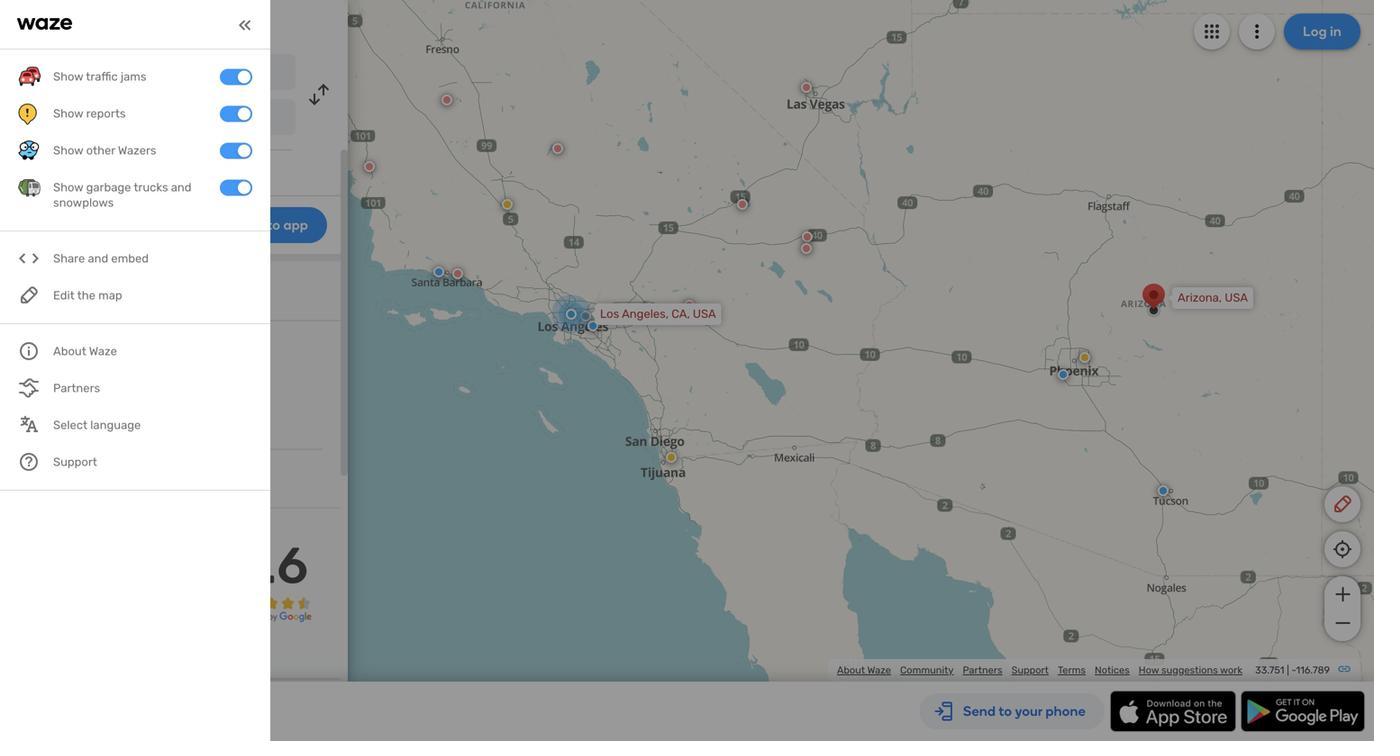 Task type: locate. For each thing, give the bounding box(es) containing it.
angeles
[[89, 66, 136, 81], [53, 341, 124, 362]]

usa down starting point button
[[41, 366, 66, 381]]

1 vertical spatial angeles
[[53, 341, 124, 362]]

starting point button
[[18, 291, 97, 320]]

los angeles ca, usa down driving
[[66, 66, 184, 81]]

how suggestions work link
[[1139, 664, 1242, 677]]

los down starting point button
[[18, 341, 49, 362]]

los
[[66, 66, 86, 81], [600, 307, 619, 321], [18, 341, 49, 362]]

116.789
[[1296, 664, 1330, 677]]

0 vertical spatial angeles
[[89, 66, 136, 81]]

usa
[[162, 68, 184, 80], [117, 113, 138, 125], [1225, 291, 1248, 305], [693, 307, 716, 321], [41, 366, 66, 381]]

1 vertical spatial ca,
[[671, 307, 690, 321]]

2 vertical spatial los
[[18, 341, 49, 362]]

angeles down point
[[53, 341, 124, 362]]

support
[[1011, 664, 1049, 677]]

usa right arizona
[[117, 113, 138, 125]]

notices
[[1095, 664, 1130, 677]]

los up arizona
[[66, 66, 86, 81]]

ca,
[[143, 68, 160, 80], [671, 307, 690, 321], [18, 366, 38, 381]]

2 horizontal spatial los
[[600, 307, 619, 321]]

ca, right angeles,
[[671, 307, 690, 321]]

partners
[[963, 664, 1002, 677]]

los left angeles,
[[600, 307, 619, 321]]

los angeles, ca, usa
[[600, 307, 716, 321]]

0 vertical spatial ca,
[[143, 68, 160, 80]]

about
[[837, 664, 865, 677]]

0 horizontal spatial ca,
[[18, 366, 38, 381]]

terms
[[1058, 664, 1086, 677]]

angeles inside "los angeles ca, usa"
[[53, 341, 124, 362]]

terms link
[[1058, 664, 1086, 677]]

los inside "los angeles ca, usa"
[[18, 341, 49, 362]]

ca, down driving
[[143, 68, 160, 80]]

driving
[[108, 14, 162, 34]]

0 horizontal spatial los
[[18, 341, 49, 362]]

current location image
[[18, 61, 40, 83]]

computer image
[[18, 468, 40, 490]]

2 horizontal spatial ca,
[[671, 307, 690, 321]]

los angeles ca, usa down starting point button
[[18, 341, 124, 381]]

share
[[53, 252, 85, 266]]

los angeles ca, usa
[[66, 66, 184, 81], [18, 341, 124, 381]]

and
[[88, 252, 108, 266]]

1 vertical spatial los
[[600, 307, 619, 321]]

embed
[[111, 252, 149, 266]]

notices link
[[1095, 664, 1130, 677]]

support link
[[1011, 664, 1049, 677]]

directions
[[165, 14, 240, 34]]

0 vertical spatial los
[[66, 66, 86, 81]]

community
[[900, 664, 954, 677]]

arizona, usa
[[1178, 291, 1248, 305]]

usa right angeles,
[[693, 307, 716, 321]]

33.751
[[1255, 664, 1284, 677]]

community link
[[900, 664, 954, 677]]

angeles up "arizona usa"
[[89, 66, 136, 81]]

location image
[[18, 106, 40, 128]]

ca, down starting point button
[[18, 366, 38, 381]]



Task type: describe. For each thing, give the bounding box(es) containing it.
zoom in image
[[1331, 584, 1354, 605]]

driving directions
[[108, 14, 240, 34]]

pencil image
[[1332, 494, 1353, 515]]

about waze community partners support terms notices how suggestions work
[[837, 664, 1242, 677]]

1 vertical spatial los angeles ca, usa
[[18, 341, 124, 381]]

2 vertical spatial ca,
[[18, 366, 38, 381]]

work
[[1220, 664, 1242, 677]]

share and embed
[[53, 252, 149, 266]]

code image
[[18, 248, 41, 270]]

usa inside "arizona usa"
[[117, 113, 138, 125]]

waze
[[867, 664, 891, 677]]

1 horizontal spatial ca,
[[143, 68, 160, 80]]

how
[[1139, 664, 1159, 677]]

4.6
[[231, 536, 308, 596]]

zoom out image
[[1331, 613, 1354, 634]]

link image
[[1337, 662, 1351, 677]]

0 vertical spatial los angeles ca, usa
[[66, 66, 184, 81]]

starting point
[[18, 291, 97, 306]]

angeles,
[[622, 307, 669, 321]]

partners link
[[963, 664, 1002, 677]]

arizona
[[66, 111, 110, 126]]

usa right arizona,
[[1225, 291, 1248, 305]]

|
[[1287, 664, 1289, 677]]

about waze link
[[837, 664, 891, 677]]

1 horizontal spatial los
[[66, 66, 86, 81]]

starting
[[18, 291, 64, 306]]

arizona usa
[[66, 111, 138, 126]]

-
[[1292, 664, 1296, 677]]

point
[[68, 291, 97, 306]]

suggestions
[[1161, 664, 1218, 677]]

33.751 | -116.789
[[1255, 664, 1330, 677]]

share and embed link
[[18, 240, 252, 277]]

clock image
[[14, 159, 35, 181]]

arizona,
[[1178, 291, 1222, 305]]

usa down driving directions
[[162, 68, 184, 80]]



Task type: vqa. For each thing, say whether or not it's contained in the screenshot.
| at right bottom
yes



